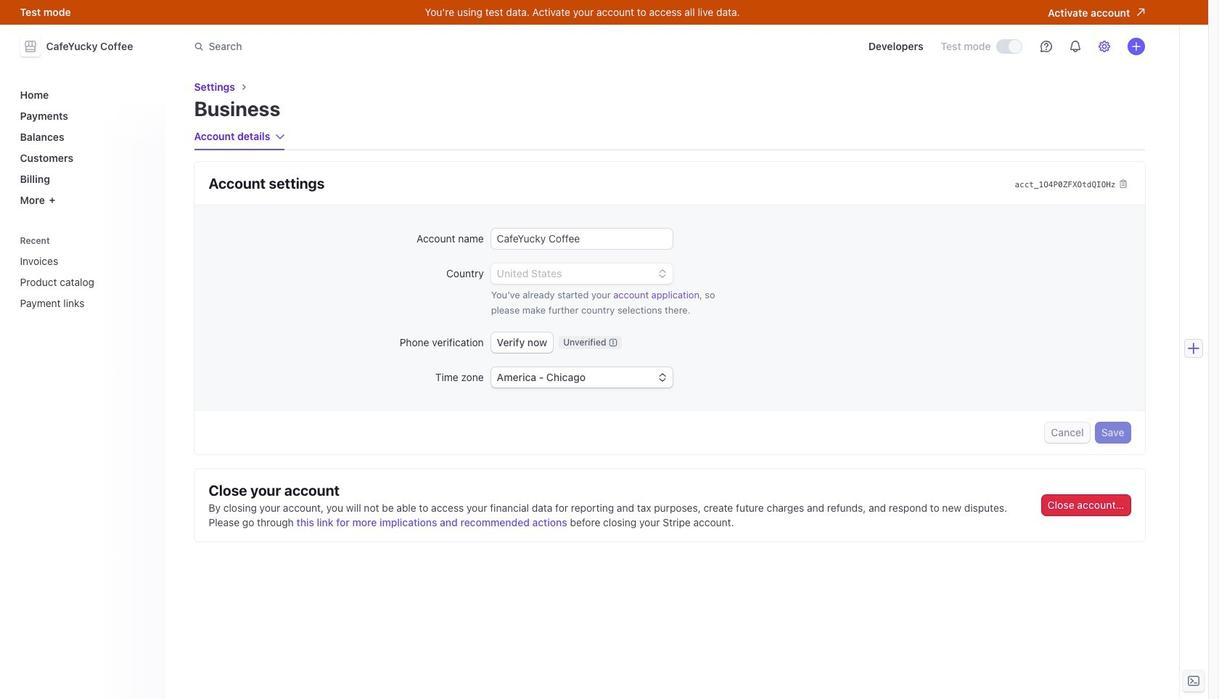 Task type: locate. For each thing, give the bounding box(es) containing it.
notifications image
[[1070, 41, 1081, 52]]

clear history image
[[142, 236, 151, 245]]

None search field
[[186, 33, 595, 60]]

recent element
[[14, 231, 156, 315], [14, 249, 156, 315]]

Test mode checkbox
[[997, 40, 1022, 53]]



Task type: describe. For each thing, give the bounding box(es) containing it.
1 recent element from the top
[[14, 231, 156, 315]]

Search text field
[[186, 33, 595, 60]]

core navigation links element
[[14, 83, 156, 212]]

settings image
[[1099, 41, 1111, 52]]

Company text field
[[491, 229, 673, 249]]

help image
[[1041, 41, 1052, 52]]

2 recent element from the top
[[14, 249, 156, 315]]



Task type: vqa. For each thing, say whether or not it's contained in the screenshot.
text field
no



